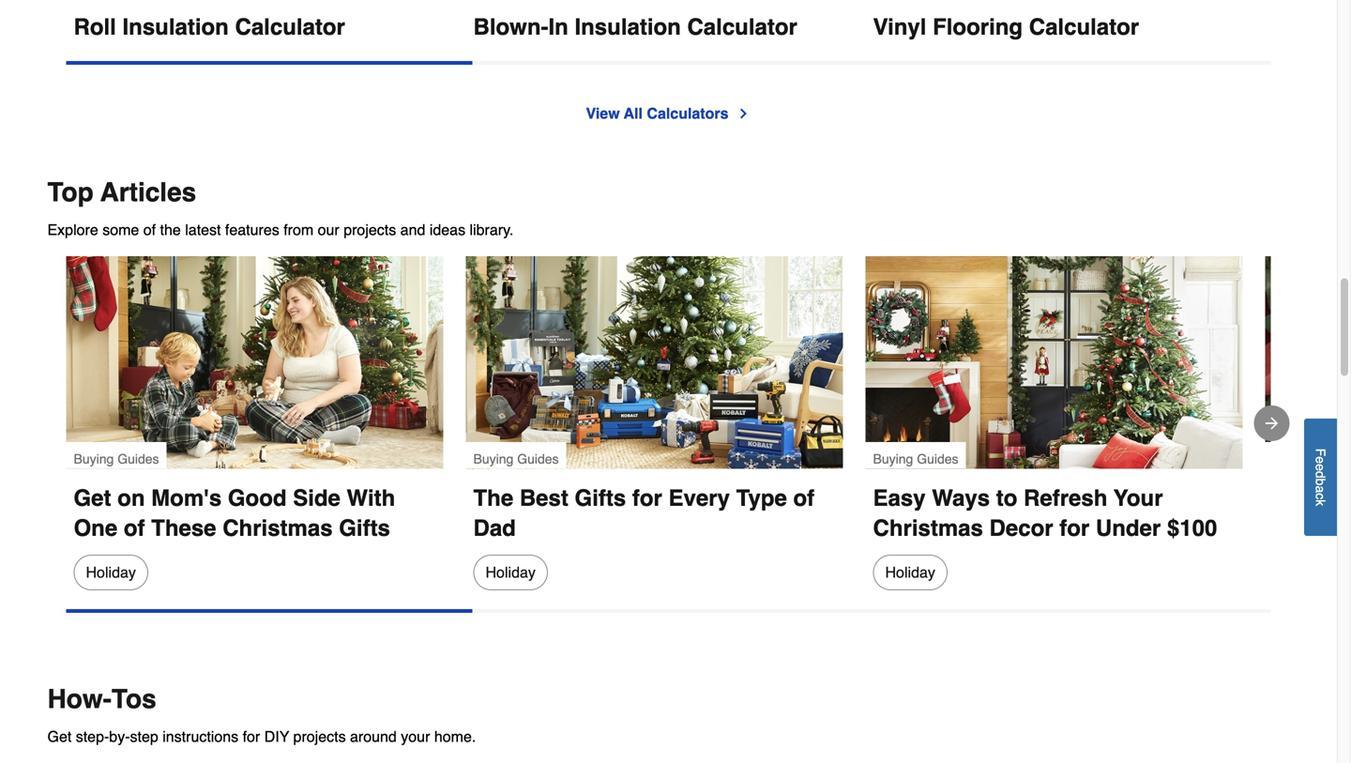 Task type: describe. For each thing, give the bounding box(es) containing it.
chevron right image
[[736, 106, 751, 121]]

top
[[47, 177, 94, 207]]

flooring
[[933, 14, 1023, 40]]

latest
[[185, 221, 221, 238]]

holiday link for easy ways to refresh your christmas decor for under $100
[[873, 555, 948, 590]]

$100
[[1167, 515, 1218, 541]]

instructions
[[163, 728, 239, 745]]

on
[[117, 485, 145, 511]]

buying for the best gifts for every type of dad
[[473, 452, 514, 467]]

features
[[225, 221, 279, 238]]

ways
[[932, 485, 990, 511]]

how-tos
[[47, 684, 156, 714]]

get for get on mom's good side with one of these christmas gifts
[[74, 485, 111, 511]]

refresh
[[1024, 485, 1108, 511]]

the
[[160, 221, 181, 238]]

calculator for vinyl flooring calculator
[[1029, 14, 1139, 40]]

buying guides for get
[[74, 452, 159, 467]]

your
[[1114, 485, 1163, 511]]

and
[[400, 221, 425, 238]]

library.
[[470, 221, 514, 238]]

a
[[1313, 486, 1328, 493]]

your
[[401, 728, 430, 745]]

0 vertical spatial projects
[[344, 221, 396, 238]]

guides for on
[[117, 452, 159, 467]]

top articles
[[47, 177, 196, 207]]

articles
[[100, 177, 196, 207]]

every
[[669, 485, 730, 511]]

by-
[[109, 728, 130, 745]]

holiday link for get on mom's good side with one of these christmas gifts
[[74, 555, 148, 590]]

f e e d b a c k
[[1313, 448, 1328, 506]]

gifts inside get on mom's good side with one of these christmas gifts
[[339, 515, 390, 541]]

some
[[102, 221, 139, 238]]

blown-in insulation calculator
[[473, 14, 798, 40]]

roll
[[74, 14, 116, 40]]

k
[[1313, 499, 1328, 506]]

home.
[[434, 728, 476, 745]]

the
[[473, 485, 514, 511]]

vinyl
[[873, 14, 927, 40]]

buying left f
[[1273, 451, 1313, 466]]

all
[[624, 104, 643, 122]]

christmas inside get on mom's good side with one of these christmas gifts
[[223, 515, 333, 541]]

get step-by-step instructions for diy projects around your home.
[[47, 728, 476, 745]]

to
[[996, 485, 1018, 511]]

c
[[1313, 493, 1328, 499]]

view
[[586, 104, 620, 122]]

guides for ways
[[917, 452, 959, 467]]

around
[[350, 728, 397, 745]]

guide
[[1317, 451, 1351, 466]]

holiday for easy ways to refresh your christmas decor for under $100
[[885, 564, 936, 581]]

for inside easy ways to refresh your christmas decor for under $100
[[1060, 515, 1090, 541]]

1 insulation from the left
[[122, 14, 229, 40]]

explore some of the latest features from our projects and ideas library.
[[47, 221, 514, 238]]

a mom and her young child playing on the floor in front of a decorated christmas tree. image
[[66, 256, 443, 469]]

step
[[130, 728, 158, 745]]

diy
[[264, 728, 289, 745]]

get for get step-by-step instructions for diy projects around your home.
[[47, 728, 72, 745]]

1 vertical spatial projects
[[293, 728, 346, 745]]

buying guides for easy
[[873, 452, 959, 467]]

buying guides for the
[[473, 452, 559, 467]]

ideas
[[430, 221, 466, 238]]

calculator inside "link"
[[687, 14, 798, 40]]

dad
[[473, 515, 516, 541]]

for inside the best gifts for every type of dad
[[632, 485, 662, 511]]

buying guide link
[[1266, 256, 1351, 543]]

holiday link for the best gifts for every type of dad
[[473, 555, 548, 590]]

how-
[[47, 684, 112, 714]]



Task type: vqa. For each thing, say whether or not it's contained in the screenshot.
Refresh
yes



Task type: locate. For each thing, give the bounding box(es) containing it.
insulation right the roll in the left top of the page
[[122, 14, 229, 40]]

1 guides from the left
[[117, 452, 159, 467]]

holiday down easy
[[885, 564, 936, 581]]

0 vertical spatial of
[[143, 221, 156, 238]]

2 e from the top
[[1313, 464, 1328, 471]]

1 vertical spatial of
[[794, 485, 815, 511]]

buying guides up "the"
[[473, 452, 559, 467]]

of inside get on mom's good side with one of these christmas gifts
[[124, 515, 145, 541]]

get
[[74, 485, 111, 511], [47, 728, 72, 745]]

0 vertical spatial gifts
[[575, 485, 626, 511]]

e
[[1313, 456, 1328, 464], [1313, 464, 1328, 471]]

these
[[151, 515, 216, 541]]

1 holiday link from the left
[[74, 555, 148, 590]]

from
[[284, 221, 314, 238]]

for left every
[[632, 485, 662, 511]]

holiday link down one
[[74, 555, 148, 590]]

guides for best
[[517, 452, 559, 467]]

insulation right in
[[575, 14, 681, 40]]

projects right diy
[[293, 728, 346, 745]]

0 horizontal spatial holiday
[[86, 564, 136, 581]]

1 calculator from the left
[[235, 14, 345, 40]]

3 buying guides from the left
[[873, 452, 959, 467]]

holiday down dad
[[486, 564, 536, 581]]

easy
[[873, 485, 926, 511]]

holiday
[[86, 564, 136, 581], [486, 564, 536, 581], [885, 564, 936, 581]]

0 horizontal spatial insulation
[[122, 14, 229, 40]]

2 vertical spatial for
[[243, 728, 260, 745]]

e up d
[[1313, 456, 1328, 464]]

holiday link down dad
[[473, 555, 548, 590]]

one
[[74, 515, 117, 541]]

f
[[1313, 448, 1328, 456]]

guides
[[117, 452, 159, 467], [517, 452, 559, 467], [917, 452, 959, 467]]

1 holiday from the left
[[86, 564, 136, 581]]

1 e from the top
[[1313, 456, 1328, 464]]

2 calculator from the left
[[687, 14, 798, 40]]

3 calculator from the left
[[1029, 14, 1139, 40]]

projects
[[344, 221, 396, 238], [293, 728, 346, 745]]

0 horizontal spatial buying guides
[[74, 452, 159, 467]]

1 horizontal spatial holiday link
[[473, 555, 548, 590]]

view all calculators
[[586, 104, 729, 122]]

2 horizontal spatial holiday
[[885, 564, 936, 581]]

for
[[632, 485, 662, 511], [1060, 515, 1090, 541], [243, 728, 260, 745]]

1 buying guides from the left
[[74, 452, 159, 467]]

buying guides up easy
[[873, 452, 959, 467]]

buying for get on mom's good side with one of these christmas gifts
[[74, 452, 114, 467]]

vinyl flooring calculator
[[873, 14, 1139, 40]]

blown-
[[473, 14, 549, 40]]

mom's
[[151, 485, 222, 511]]

easy ways to refresh your christmas decor for under $100
[[873, 485, 1218, 541]]

gifts
[[575, 485, 626, 511], [339, 515, 390, 541]]

scrollbar
[[66, 61, 473, 65], [66, 609, 473, 613]]

2 horizontal spatial for
[[1060, 515, 1090, 541]]

get on mom's good side with one of these christmas gifts
[[74, 485, 402, 541]]

of left the on the top
[[143, 221, 156, 238]]

0 vertical spatial get
[[74, 485, 111, 511]]

0 horizontal spatial for
[[243, 728, 260, 745]]

1 vertical spatial for
[[1060, 515, 1090, 541]]

decor
[[990, 515, 1054, 541]]

a living room decorated for christmas with a tree, garland, a wreath and stockings. image
[[866, 256, 1243, 469]]

1 horizontal spatial insulation
[[575, 14, 681, 40]]

of down on
[[124, 515, 145, 541]]

vinyl flooring calculator link
[[866, 0, 1243, 42]]

of
[[143, 221, 156, 238], [794, 485, 815, 511], [124, 515, 145, 541]]

for left diy
[[243, 728, 260, 745]]

holiday for the best gifts for every type of dad
[[486, 564, 536, 581]]

buying up easy
[[873, 452, 913, 467]]

buying up one
[[74, 452, 114, 467]]

tos
[[112, 684, 156, 714]]

with
[[347, 485, 395, 511]]

3 holiday link from the left
[[873, 555, 948, 590]]

the best gifts for every type of dad
[[473, 485, 821, 541]]

buying guides
[[74, 452, 159, 467], [473, 452, 559, 467], [873, 452, 959, 467]]

holiday link
[[74, 555, 148, 590], [473, 555, 548, 590], [873, 555, 948, 590]]

1 horizontal spatial guides
[[517, 452, 559, 467]]

2 holiday from the left
[[486, 564, 536, 581]]

calculators
[[647, 104, 729, 122]]

roll insulation calculator link
[[66, 0, 443, 42]]

explore
[[47, 221, 98, 238]]

guides up ways
[[917, 452, 959, 467]]

2 christmas from the left
[[873, 515, 983, 541]]

a close-up of a red poinsettia plant showing green leaves and dark red petals. image
[[1266, 256, 1351, 469]]

arrow right image
[[1263, 414, 1282, 433]]

f e e d b a c k button
[[1305, 418, 1337, 536]]

1 horizontal spatial calculator
[[687, 14, 798, 40]]

0 horizontal spatial holiday link
[[74, 555, 148, 590]]

2 vertical spatial of
[[124, 515, 145, 541]]

2 holiday link from the left
[[473, 555, 548, 590]]

get inside get on mom's good side with one of these christmas gifts
[[74, 485, 111, 511]]

insulation
[[122, 14, 229, 40], [575, 14, 681, 40]]

side
[[293, 485, 341, 511]]

0 horizontal spatial christmas
[[223, 515, 333, 541]]

2 insulation from the left
[[575, 14, 681, 40]]

good
[[228, 485, 287, 511]]

buying guide
[[1273, 451, 1351, 466]]

under
[[1096, 515, 1161, 541]]

for down refresh at the bottom right of the page
[[1060, 515, 1090, 541]]

2 scrollbar from the top
[[66, 609, 473, 613]]

0 horizontal spatial gifts
[[339, 515, 390, 541]]

2 horizontal spatial calculator
[[1029, 14, 1139, 40]]

3 holiday from the left
[[885, 564, 936, 581]]

1 christmas from the left
[[223, 515, 333, 541]]

b
[[1313, 478, 1328, 486]]

insulation inside "link"
[[575, 14, 681, 40]]

1 horizontal spatial holiday
[[486, 564, 536, 581]]

buying guides up on
[[74, 452, 159, 467]]

0 vertical spatial for
[[632, 485, 662, 511]]

guides up best at the bottom of page
[[517, 452, 559, 467]]

0 horizontal spatial calculator
[[235, 14, 345, 40]]

christmas
[[223, 515, 333, 541], [873, 515, 983, 541]]

gifts inside the best gifts for every type of dad
[[575, 485, 626, 511]]

get left step-
[[47, 728, 72, 745]]

2 horizontal spatial buying guides
[[873, 452, 959, 467]]

christmas down good
[[223, 515, 333, 541]]

view all calculators link
[[586, 102, 751, 125]]

1 scrollbar from the top
[[66, 61, 473, 65]]

2 buying guides from the left
[[473, 452, 559, 467]]

1 vertical spatial get
[[47, 728, 72, 745]]

2 horizontal spatial guides
[[917, 452, 959, 467]]

blown-in insulation calculator link
[[466, 0, 843, 42]]

1 horizontal spatial gifts
[[575, 485, 626, 511]]

2 guides from the left
[[517, 452, 559, 467]]

a holiday-ready room with toolboxes arranged as gifts under the christmas tree. image
[[466, 256, 843, 469]]

christmas inside easy ways to refresh your christmas decor for under $100
[[873, 515, 983, 541]]

roll insulation calculator
[[74, 14, 345, 40]]

d
[[1313, 471, 1328, 478]]

1 horizontal spatial buying guides
[[473, 452, 559, 467]]

calculator
[[235, 14, 345, 40], [687, 14, 798, 40], [1029, 14, 1139, 40]]

christmas down easy
[[873, 515, 983, 541]]

e up b
[[1313, 464, 1328, 471]]

calculator for roll insulation calculator
[[235, 14, 345, 40]]

type
[[736, 485, 787, 511]]

step-
[[76, 728, 109, 745]]

0 horizontal spatial guides
[[117, 452, 159, 467]]

gifts right best at the bottom of page
[[575, 485, 626, 511]]

of right type
[[794, 485, 815, 511]]

guides up on
[[117, 452, 159, 467]]

buying up "the"
[[473, 452, 514, 467]]

0 horizontal spatial get
[[47, 728, 72, 745]]

holiday for get on mom's good side with one of these christmas gifts
[[86, 564, 136, 581]]

1 horizontal spatial for
[[632, 485, 662, 511]]

3 guides from the left
[[917, 452, 959, 467]]

our
[[318, 221, 340, 238]]

1 vertical spatial gifts
[[339, 515, 390, 541]]

of inside the best gifts for every type of dad
[[794, 485, 815, 511]]

get up one
[[74, 485, 111, 511]]

holiday link down easy
[[873, 555, 948, 590]]

gifts down with
[[339, 515, 390, 541]]

0 vertical spatial scrollbar
[[66, 61, 473, 65]]

buying for easy ways to refresh your christmas decor for under $100
[[873, 452, 913, 467]]

1 horizontal spatial get
[[74, 485, 111, 511]]

projects right our
[[344, 221, 396, 238]]

holiday down one
[[86, 564, 136, 581]]

1 horizontal spatial christmas
[[873, 515, 983, 541]]

1 vertical spatial scrollbar
[[66, 609, 473, 613]]

2 horizontal spatial holiday link
[[873, 555, 948, 590]]

best
[[520, 485, 569, 511]]

buying
[[1273, 451, 1313, 466], [74, 452, 114, 467], [473, 452, 514, 467], [873, 452, 913, 467]]

in
[[549, 14, 569, 40]]



